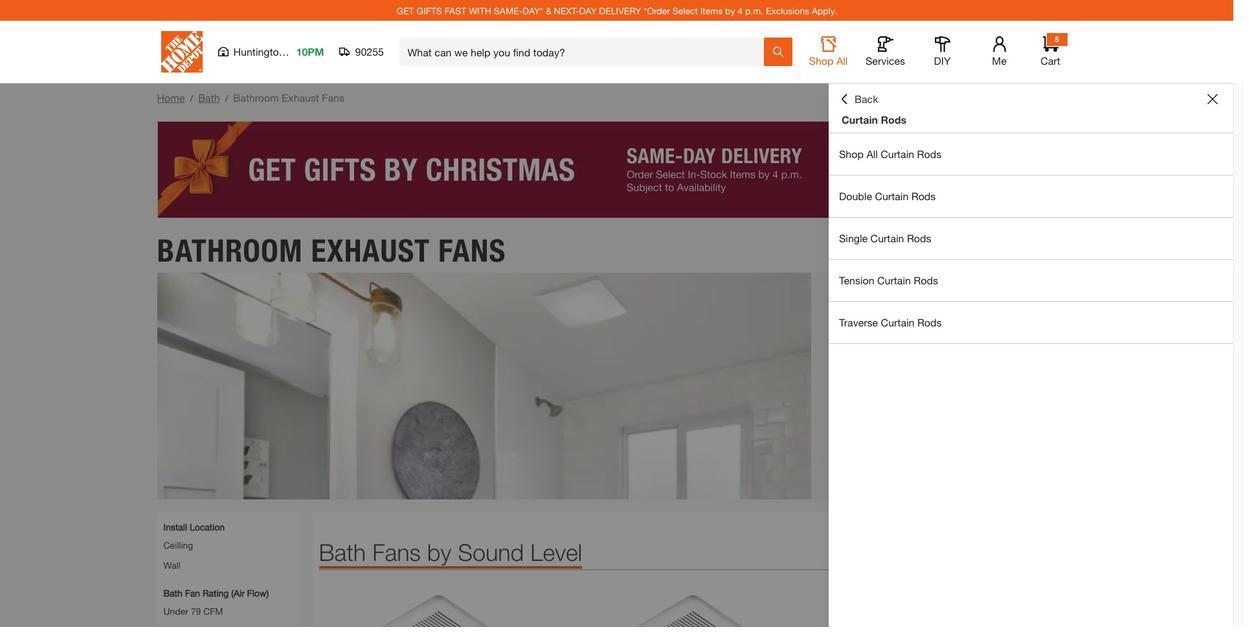 Task type: locate. For each thing, give the bounding box(es) containing it.
all inside button
[[837, 54, 848, 67]]

1 horizontal spatial all
[[867, 148, 878, 160]]

1 vertical spatial shop
[[840, 148, 864, 160]]

home link
[[157, 91, 185, 104]]

fans
[[322, 91, 345, 104], [439, 232, 506, 269], [373, 538, 421, 566]]

shop for shop all curtain rods
[[840, 148, 864, 160]]

by left 4
[[726, 5, 736, 16]]

shop all button
[[808, 36, 850, 67]]

bathroom
[[233, 91, 279, 104], [157, 232, 303, 269]]

rods up traverse curtain rods
[[914, 274, 939, 286]]

level
[[531, 538, 583, 566]]

home
[[157, 91, 185, 104]]

rods up the shop all curtain rods
[[881, 113, 907, 126]]

shop
[[810, 54, 834, 67], [840, 148, 864, 160]]

curtain for traverse
[[881, 316, 915, 328]]

all up back button
[[837, 54, 848, 67]]

rods for traverse curtain rods
[[918, 316, 942, 328]]

shop all
[[810, 54, 848, 67]]

rods for single curtain rods
[[908, 232, 932, 244]]

1 vertical spatial bath
[[319, 538, 366, 566]]

cart
[[1041, 54, 1061, 67]]

all inside menu
[[867, 148, 878, 160]]

1 horizontal spatial by
[[726, 5, 736, 16]]

2 vertical spatial bath
[[164, 587, 183, 598]]

shop down curtain rods
[[840, 148, 864, 160]]

all down curtain rods
[[867, 148, 878, 160]]

0 horizontal spatial shop
[[810, 54, 834, 67]]

exclusions
[[766, 5, 810, 16]]

shop for shop all
[[810, 54, 834, 67]]

sponsored banner image
[[157, 121, 1077, 218]]

back
[[855, 93, 879, 105]]

bathroom exhaust fans
[[157, 232, 506, 269]]

location
[[190, 521, 225, 532]]

bath fans by sound level
[[319, 538, 583, 566]]

bath for bath fans by sound level
[[319, 538, 366, 566]]

1 / from the left
[[190, 93, 193, 104]]

gifts
[[417, 5, 442, 16]]

tension curtain rods
[[840, 274, 939, 286]]

rods up tension curtain rods
[[908, 232, 932, 244]]

boost indoor air quality image
[[157, 272, 1077, 499]]

traverse
[[840, 316, 879, 328]]

/ right bath link
[[225, 93, 228, 104]]

install
[[164, 521, 187, 532]]

exhaust
[[282, 91, 319, 104], [311, 232, 430, 269]]

curtain right single
[[871, 232, 905, 244]]

me button
[[979, 36, 1021, 67]]

double curtain rods
[[840, 190, 936, 202]]

all
[[837, 54, 848, 67], [867, 148, 878, 160]]

0 horizontal spatial bath
[[164, 587, 183, 598]]

curtain for single
[[871, 232, 905, 244]]

/ left bath link
[[190, 93, 193, 104]]

1 horizontal spatial shop
[[840, 148, 864, 160]]

all for shop all
[[837, 54, 848, 67]]

0 vertical spatial by
[[726, 5, 736, 16]]

curtain for tension
[[878, 274, 911, 286]]

curtain right 'tension'
[[878, 274, 911, 286]]

tension
[[840, 274, 875, 286]]

under 79 cfm link
[[164, 605, 223, 616]]

2 horizontal spatial fans
[[439, 232, 506, 269]]

1 vertical spatial by
[[428, 538, 452, 566]]

with
[[469, 5, 492, 16]]

1 vertical spatial fans
[[439, 232, 506, 269]]

bath
[[198, 91, 220, 104], [319, 538, 366, 566], [164, 587, 183, 598]]

double curtain rods link
[[829, 176, 1234, 217]]

2 / from the left
[[225, 93, 228, 104]]

drawer close image
[[1208, 94, 1219, 104]]

0 horizontal spatial /
[[190, 93, 193, 104]]

2 vertical spatial fans
[[373, 538, 421, 566]]

shop down apply.
[[810, 54, 834, 67]]

*order
[[644, 5, 670, 16]]

under
[[164, 605, 188, 616]]

back button
[[840, 93, 879, 106]]

0 vertical spatial all
[[837, 54, 848, 67]]

moderate bath fans image
[[574, 589, 816, 627]]

ceilling
[[164, 539, 193, 550]]

by
[[726, 5, 736, 16], [428, 538, 452, 566]]

single curtain rods link
[[829, 218, 1234, 259]]

curtain down curtain rods
[[881, 148, 915, 160]]

ceilling link
[[164, 539, 193, 550]]

services button
[[865, 36, 907, 67]]

rods
[[881, 113, 907, 126], [918, 148, 942, 160], [912, 190, 936, 202], [908, 232, 932, 244], [914, 274, 939, 286], [918, 316, 942, 328]]

0 vertical spatial bathroom
[[233, 91, 279, 104]]

1 horizontal spatial fans
[[373, 538, 421, 566]]

huntington
[[234, 45, 285, 58]]

tension curtain rods link
[[829, 260, 1234, 301]]

0 horizontal spatial all
[[837, 54, 848, 67]]

feedback link image
[[1226, 219, 1244, 289]]

menu
[[829, 133, 1234, 344]]

rods down the shop all curtain rods
[[912, 190, 936, 202]]

2 horizontal spatial bath
[[319, 538, 366, 566]]

/
[[190, 93, 193, 104], [225, 93, 228, 104]]

apply.
[[812, 5, 837, 16]]

0 vertical spatial bath
[[198, 91, 220, 104]]

single
[[840, 232, 868, 244]]

rods down tension curtain rods
[[918, 316, 942, 328]]

curtain right traverse
[[881, 316, 915, 328]]

0 vertical spatial fans
[[322, 91, 345, 104]]

1 horizontal spatial /
[[225, 93, 228, 104]]

curtain
[[842, 113, 879, 126], [881, 148, 915, 160], [876, 190, 909, 202], [871, 232, 905, 244], [878, 274, 911, 286], [881, 316, 915, 328]]

&
[[546, 5, 552, 16]]

by left sound
[[428, 538, 452, 566]]

diy button
[[922, 36, 964, 67]]

curtain right "double"
[[876, 190, 909, 202]]

0 vertical spatial shop
[[810, 54, 834, 67]]

1 vertical spatial all
[[867, 148, 878, 160]]

park
[[288, 45, 309, 58]]

shop inside button
[[810, 54, 834, 67]]



Task type: vqa. For each thing, say whether or not it's contained in the screenshot.
Guns for Heat Guns
no



Task type: describe. For each thing, give the bounding box(es) containing it.
4
[[738, 5, 743, 16]]

bath fan rating (air flow)
[[164, 587, 269, 598]]

fan
[[185, 587, 200, 598]]

10pm
[[296, 45, 324, 58]]

bath for bath fan rating (air flow)
[[164, 587, 183, 598]]

next-
[[554, 5, 580, 16]]

shop all curtain rods link
[[829, 133, 1234, 175]]

rating
[[203, 587, 229, 598]]

the home depot logo image
[[161, 31, 202, 73]]

services
[[866, 54, 906, 67]]

single curtain rods
[[840, 232, 932, 244]]

1 vertical spatial bathroom
[[157, 232, 303, 269]]

90255
[[355, 45, 384, 58]]

sound
[[458, 538, 524, 566]]

traverse curtain rods link
[[829, 302, 1234, 343]]

(air
[[231, 587, 245, 598]]

0 horizontal spatial by
[[428, 538, 452, 566]]

get
[[397, 5, 414, 16]]

1 vertical spatial exhaust
[[311, 232, 430, 269]]

all for shop all curtain rods
[[867, 148, 878, 160]]

cfm
[[204, 605, 223, 616]]

quiet bath fans image
[[319, 589, 561, 627]]

rods for tension curtain rods
[[914, 274, 939, 286]]

90255 button
[[340, 45, 385, 58]]

rods up double curtain rods
[[918, 148, 942, 160]]

curtain rods
[[842, 113, 907, 126]]

get gifts fast with same-day* & next-day delivery *order select items by 4 p.m. exclusions apply.
[[397, 5, 837, 16]]

1 horizontal spatial bath
[[198, 91, 220, 104]]

delivery
[[600, 5, 642, 16]]

79
[[191, 605, 201, 616]]

double
[[840, 190, 873, 202]]

cart 5
[[1041, 34, 1061, 67]]

menu containing shop all curtain rods
[[829, 133, 1234, 344]]

rods for double curtain rods
[[912, 190, 936, 202]]

home / bath / bathroom exhaust fans
[[157, 91, 345, 104]]

traverse curtain rods
[[840, 316, 942, 328]]

flow)
[[247, 587, 269, 598]]

loud bath fans image
[[829, 589, 1071, 627]]

wall link
[[164, 559, 181, 570]]

items
[[701, 5, 723, 16]]

fast
[[445, 5, 467, 16]]

under 79 cfm
[[164, 605, 223, 616]]

me
[[993, 54, 1007, 67]]

curtain down back button
[[842, 113, 879, 126]]

day*
[[523, 5, 544, 16]]

select
[[673, 5, 698, 16]]

5
[[1055, 34, 1060, 44]]

wall
[[164, 559, 181, 570]]

day
[[580, 5, 597, 16]]

0 horizontal spatial fans
[[322, 91, 345, 104]]

huntington park
[[234, 45, 309, 58]]

p.m.
[[746, 5, 764, 16]]

What can we help you find today? search field
[[408, 38, 764, 65]]

curtain for double
[[876, 190, 909, 202]]

install location
[[164, 521, 225, 532]]

bath link
[[198, 91, 220, 104]]

0 vertical spatial exhaust
[[282, 91, 319, 104]]

same-
[[494, 5, 523, 16]]

shop all curtain rods
[[840, 148, 942, 160]]

diy
[[935, 54, 951, 67]]



